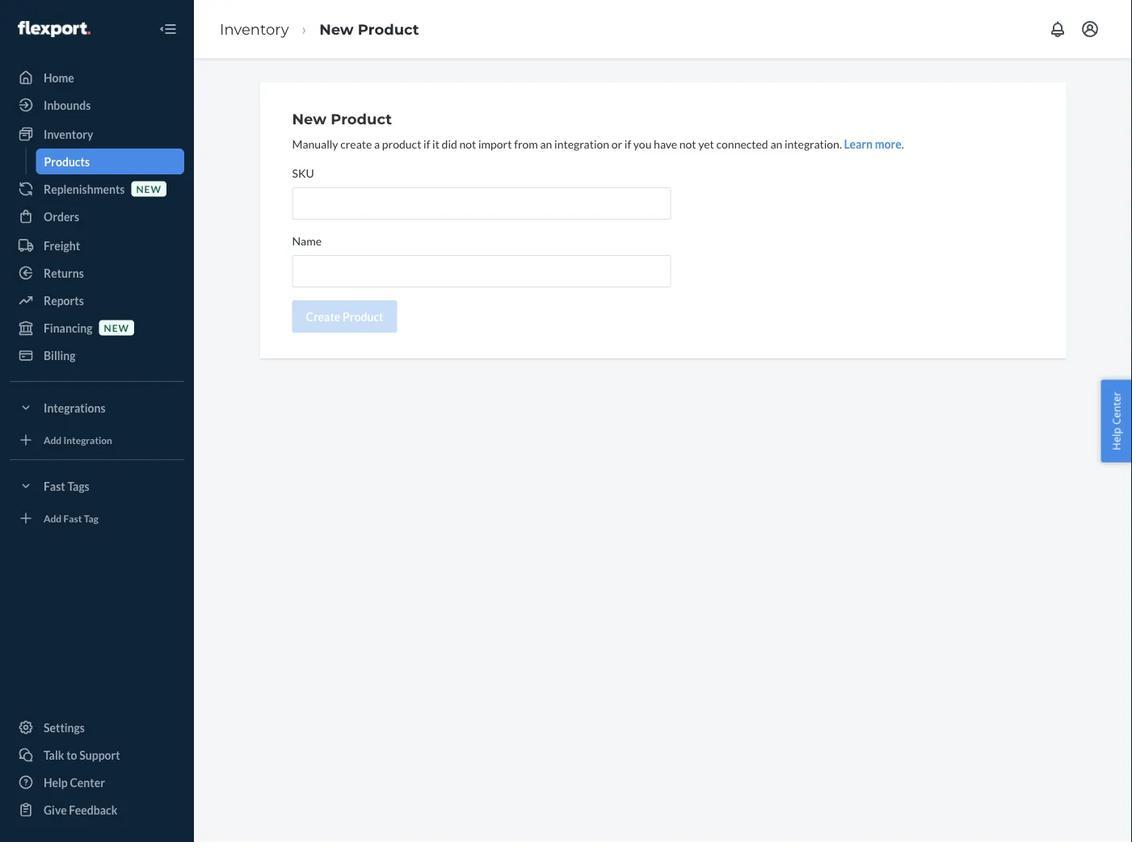 Task type: vqa. For each thing, say whether or not it's contained in the screenshot.
the leftmost Fees
no



Task type: locate. For each thing, give the bounding box(es) containing it.
center
[[1109, 392, 1124, 425], [70, 776, 105, 790]]

help center button
[[1101, 380, 1132, 463]]

add integration link
[[10, 427, 184, 453]]

None text field
[[292, 255, 671, 288]]

1 add from the top
[[44, 434, 62, 446]]

close navigation image
[[158, 19, 178, 39]]

new inside breadcrumbs navigation
[[319, 20, 354, 38]]

talk to support button
[[10, 743, 184, 769]]

1 vertical spatial new
[[104, 322, 129, 334]]

add integration
[[44, 434, 112, 446]]

talk
[[44, 749, 64, 762]]

0 horizontal spatial help
[[44, 776, 68, 790]]

1 horizontal spatial inventory link
[[220, 20, 289, 38]]

2 add from the top
[[44, 513, 62, 524]]

0 vertical spatial help
[[1109, 428, 1124, 451]]

it
[[432, 137, 440, 151]]

create product
[[306, 310, 383, 324]]

new
[[136, 183, 162, 195], [104, 322, 129, 334]]

product
[[358, 20, 419, 38], [331, 110, 392, 128], [343, 310, 383, 324]]

new down products link
[[136, 183, 162, 195]]

create product button
[[292, 301, 397, 333]]

2 not from the left
[[679, 137, 696, 151]]

orders link
[[10, 204, 184, 230]]

freight link
[[10, 233, 184, 259]]

0 horizontal spatial not
[[459, 137, 476, 151]]

add down fast tags
[[44, 513, 62, 524]]

new product inside breadcrumbs navigation
[[319, 20, 419, 38]]

give
[[44, 804, 67, 817]]

1 horizontal spatial not
[[679, 137, 696, 151]]

settings link
[[10, 715, 184, 741]]

0 vertical spatial center
[[1109, 392, 1124, 425]]

1 horizontal spatial help center
[[1109, 392, 1124, 451]]

product inside breadcrumbs navigation
[[358, 20, 419, 38]]

connected
[[716, 137, 768, 151]]

if left it on the left top of page
[[424, 137, 430, 151]]

integrations button
[[10, 395, 184, 421]]

add fast tag
[[44, 513, 99, 524]]

new
[[319, 20, 354, 38], [292, 110, 327, 128]]

integration
[[554, 137, 609, 151]]

inventory
[[220, 20, 289, 38], [44, 127, 93, 141]]

a
[[374, 137, 380, 151]]

help center
[[1109, 392, 1124, 451], [44, 776, 105, 790]]

not right did
[[459, 137, 476, 151]]

an right from
[[540, 137, 552, 151]]

0 horizontal spatial center
[[70, 776, 105, 790]]

if
[[424, 137, 430, 151], [625, 137, 631, 151]]

products
[[44, 155, 90, 168]]

if right or
[[625, 137, 631, 151]]

1 vertical spatial inventory link
[[10, 121, 184, 147]]

0 vertical spatial help center
[[1109, 392, 1124, 451]]

1 horizontal spatial help
[[1109, 428, 1124, 451]]

1 horizontal spatial an
[[770, 137, 782, 151]]

0 vertical spatial add
[[44, 434, 62, 446]]

from
[[514, 137, 538, 151]]

new product
[[319, 20, 419, 38], [292, 110, 392, 128]]

1 horizontal spatial inventory
[[220, 20, 289, 38]]

1 horizontal spatial new
[[136, 183, 162, 195]]

import
[[478, 137, 512, 151]]

1 horizontal spatial center
[[1109, 392, 1124, 425]]

settings
[[44, 721, 85, 735]]

1 horizontal spatial if
[[625, 137, 631, 151]]

returns
[[44, 266, 84, 280]]

to
[[66, 749, 77, 762]]

1 vertical spatial help
[[44, 776, 68, 790]]

fast left tags
[[44, 480, 65, 493]]

fast tags
[[44, 480, 89, 493]]

fast
[[44, 480, 65, 493], [63, 513, 82, 524]]

1 an from the left
[[540, 137, 552, 151]]

fast inside dropdown button
[[44, 480, 65, 493]]

an right connected
[[770, 137, 782, 151]]

add left integration
[[44, 434, 62, 446]]

or
[[612, 137, 622, 151]]

1 vertical spatial fast
[[63, 513, 82, 524]]

help
[[1109, 428, 1124, 451], [44, 776, 68, 790]]

not left yet on the top right of the page
[[679, 137, 696, 151]]

an
[[540, 137, 552, 151], [770, 137, 782, 151]]

inventory link
[[220, 20, 289, 38], [10, 121, 184, 147]]

new for financing
[[104, 322, 129, 334]]

1 vertical spatial product
[[331, 110, 392, 128]]

0 vertical spatial product
[[358, 20, 419, 38]]

0 vertical spatial inventory
[[220, 20, 289, 38]]

0 vertical spatial new product
[[319, 20, 419, 38]]

0 vertical spatial new
[[136, 183, 162, 195]]

new for replenishments
[[136, 183, 162, 195]]

fast left tag
[[63, 513, 82, 524]]

create
[[306, 310, 340, 324]]

0 horizontal spatial an
[[540, 137, 552, 151]]

0 vertical spatial new
[[319, 20, 354, 38]]

1 vertical spatial add
[[44, 513, 62, 524]]

replenishments
[[44, 182, 125, 196]]

0 horizontal spatial inventory
[[44, 127, 93, 141]]

2 vertical spatial product
[[343, 310, 383, 324]]

new down the reports link
[[104, 322, 129, 334]]

not
[[459, 137, 476, 151], [679, 137, 696, 151]]

give feedback button
[[10, 798, 184, 823]]

inbounds link
[[10, 92, 184, 118]]

None text field
[[292, 187, 671, 220]]

0 horizontal spatial if
[[424, 137, 430, 151]]

add
[[44, 434, 62, 446], [44, 513, 62, 524]]

support
[[79, 749, 120, 762]]

1 vertical spatial new product
[[292, 110, 392, 128]]

new product link
[[319, 20, 419, 38]]

1 vertical spatial inventory
[[44, 127, 93, 141]]

0 horizontal spatial new
[[104, 322, 129, 334]]

orders
[[44, 210, 79, 223]]

add for add integration
[[44, 434, 62, 446]]

0 vertical spatial fast
[[44, 480, 65, 493]]

home link
[[10, 65, 184, 91]]

2 an from the left
[[770, 137, 782, 151]]

0 horizontal spatial help center
[[44, 776, 105, 790]]



Task type: describe. For each thing, give the bounding box(es) containing it.
1 if from the left
[[424, 137, 430, 151]]

products link
[[36, 149, 184, 175]]

add for add fast tag
[[44, 513, 62, 524]]

1 not from the left
[[459, 137, 476, 151]]

integration.
[[785, 137, 842, 151]]

2 if from the left
[[625, 137, 631, 151]]

manually
[[292, 137, 338, 151]]

product
[[382, 137, 421, 151]]

manually create a product if it did not import from an integration or if you have not yet connected an integration. learn more .
[[292, 137, 904, 151]]

help center inside button
[[1109, 392, 1124, 451]]

1 vertical spatial center
[[70, 776, 105, 790]]

learn more button
[[844, 136, 902, 152]]

add fast tag link
[[10, 506, 184, 532]]

0 vertical spatial inventory link
[[220, 20, 289, 38]]

inventory inside breadcrumbs navigation
[[220, 20, 289, 38]]

product inside create product button
[[343, 310, 383, 324]]

reports
[[44, 294, 84, 307]]

1 vertical spatial new
[[292, 110, 327, 128]]

create
[[340, 137, 372, 151]]

home
[[44, 71, 74, 84]]

give feedback
[[44, 804, 118, 817]]

name
[[292, 234, 322, 248]]

reports link
[[10, 288, 184, 314]]

freight
[[44, 239, 80, 253]]

integration
[[63, 434, 112, 446]]

breadcrumbs navigation
[[207, 6, 432, 53]]

0 horizontal spatial inventory link
[[10, 121, 184, 147]]

talk to support
[[44, 749, 120, 762]]

learn
[[844, 137, 873, 151]]

did
[[442, 137, 457, 151]]

inbounds
[[44, 98, 91, 112]]

sku
[[292, 166, 314, 180]]

billing
[[44, 349, 76, 362]]

tags
[[67, 480, 89, 493]]

returns link
[[10, 260, 184, 286]]

billing link
[[10, 343, 184, 368]]

help inside button
[[1109, 428, 1124, 451]]

center inside button
[[1109, 392, 1124, 425]]

feedback
[[69, 804, 118, 817]]

integrations
[[44, 401, 106, 415]]

financing
[[44, 321, 93, 335]]

help center link
[[10, 770, 184, 796]]

fast tags button
[[10, 474, 184, 499]]

tag
[[84, 513, 99, 524]]

.
[[902, 137, 904, 151]]

you
[[633, 137, 652, 151]]

flexport logo image
[[18, 21, 90, 37]]

yet
[[698, 137, 714, 151]]

1 vertical spatial help center
[[44, 776, 105, 790]]

open account menu image
[[1080, 19, 1100, 39]]

more
[[875, 137, 902, 151]]

have
[[654, 137, 677, 151]]

open notifications image
[[1048, 19, 1068, 39]]



